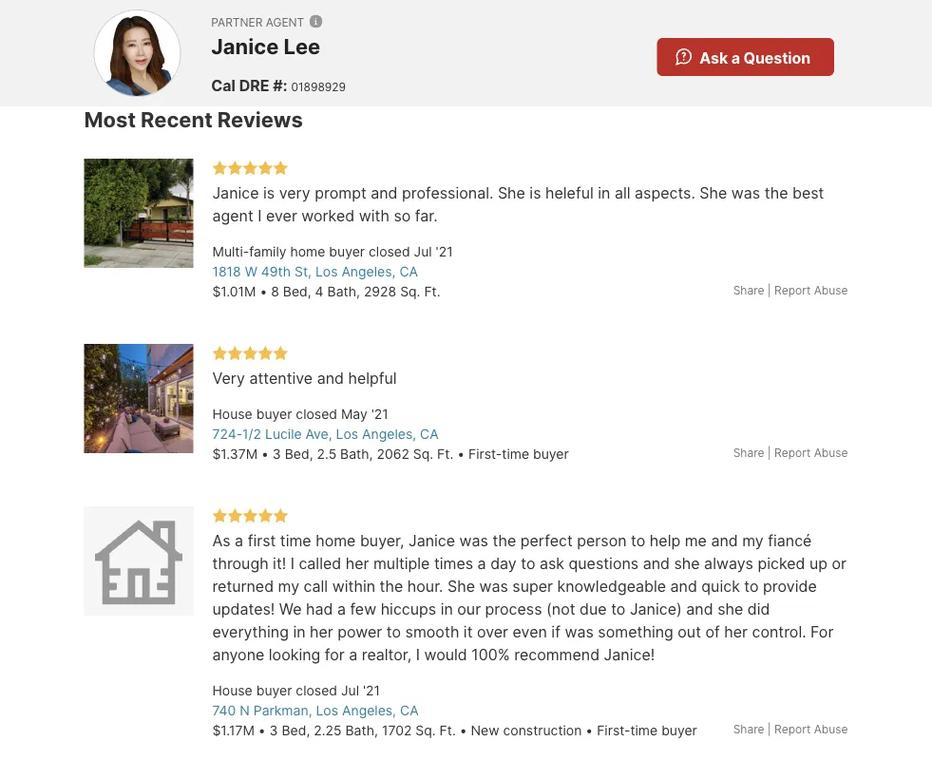 Task type: locate. For each thing, give the bounding box(es) containing it.
0 vertical spatial report abuse link
[[775, 284, 848, 298]]

3 down lucile
[[273, 446, 281, 462]]

3 abuse from the top
[[814, 723, 848, 737]]

janice
[[211, 33, 279, 59], [212, 184, 259, 202], [409, 532, 455, 550]]

1 vertical spatial time
[[280, 532, 311, 550]]

in left our
[[441, 600, 453, 618]]

picked
[[758, 554, 806, 573]]

0 vertical spatial bath,
[[327, 283, 360, 300]]

bath, right 2.25
[[346, 723, 378, 739]]

1 vertical spatial jul
[[341, 683, 359, 699]]

closed inside house buyer closed  may '21 724-1/2 lucile ave, los angeles, ca $1.37m • 3 bed, 2.5 bath, 2062 sq. ft. • first-time buyer
[[296, 406, 337, 422]]

time down janice!
[[631, 723, 658, 739]]

2 house from the top
[[212, 683, 253, 699]]

realtor,
[[362, 646, 412, 664]]

0 vertical spatial house
[[212, 406, 253, 422]]

house for as a first time home buyer, janice was the perfect person to help me and my fiancé through it! i called her multiple times a day to ask questions and she always picked up or returned my call within the hour. she was super knowledgeable and quick to provide updates! we had a few hiccups in our process (not due to janice) and she did everything in her power to smooth it over even if was something out of her control. for anyone looking for a realtor, i would 100% recommend janice!
[[212, 683, 253, 699]]

bath, inside multi-family home buyer closed  jul '21 1818 w 49th st, los angeles, ca $1.01m • 8 bed, 4 bath, 2928 sq. ft.
[[327, 283, 360, 300]]

2 vertical spatial in
[[293, 623, 306, 641]]

returned
[[212, 577, 274, 596]]

2 vertical spatial rating 5.0 out of 5 element
[[212, 508, 288, 526]]

1 horizontal spatial the
[[493, 532, 516, 550]]

bed, down parkman,
[[282, 723, 310, 739]]

bed, inside multi-family home buyer closed  jul '21 1818 w 49th st, los angeles, ca $1.01m • 8 bed, 4 bath, 2928 sq. ft.
[[283, 283, 311, 300]]

• left 8
[[260, 283, 267, 300]]

ft. right 2062
[[437, 446, 454, 462]]

'21 right may
[[371, 406, 389, 422]]

abuse
[[814, 284, 848, 298], [814, 446, 848, 460], [814, 723, 848, 737]]

1 vertical spatial abuse
[[814, 446, 848, 460]]

rating 5.0 out of 5 element up agent
[[212, 160, 288, 178]]

jul
[[414, 244, 432, 260], [341, 683, 359, 699]]

1 vertical spatial i
[[291, 554, 295, 573]]

3 down parkman,
[[270, 723, 278, 739]]

3 rating 5.0 out of 5 element from the top
[[212, 508, 288, 526]]

2 vertical spatial time
[[631, 723, 658, 739]]

bath, right 4
[[327, 283, 360, 300]]

0 vertical spatial report
[[775, 284, 811, 298]]

0 vertical spatial share | report abuse
[[733, 284, 848, 298]]

first- right 2062
[[469, 446, 502, 462]]

time up perfect
[[502, 446, 529, 462]]

1 horizontal spatial time
[[502, 446, 529, 462]]

ca inside the house buyer closed  jul '21 740 n parkman, los angeles, ca $1.17m • 3 bed, 2.25 bath, 1702 sq. ft. • new construction • first-time buyer
[[400, 703, 419, 719]]

1 house from the top
[[212, 406, 253, 422]]

ft. inside multi-family home buyer closed  jul '21 1818 w 49th st, los angeles, ca $1.01m • 8 bed, 4 bath, 2928 sq. ft.
[[424, 283, 441, 300]]

1 is from the left
[[263, 184, 275, 202]]

1 horizontal spatial jul
[[414, 244, 432, 260]]

share | report abuse
[[733, 284, 848, 298], [733, 446, 848, 460], [733, 723, 848, 737]]

1 vertical spatial closed
[[296, 406, 337, 422]]

ft. inside house buyer closed  may '21 724-1/2 lucile ave, los angeles, ca $1.37m • 3 bed, 2.5 bath, 2062 sq. ft. • first-time buyer
[[437, 446, 454, 462]]

2 vertical spatial share
[[733, 723, 765, 737]]

2 vertical spatial bath,
[[346, 723, 378, 739]]

the left best
[[765, 184, 788, 202]]

knowledgeable
[[558, 577, 666, 596]]

0 vertical spatial share
[[733, 284, 765, 298]]

'21
[[436, 244, 453, 260], [371, 406, 389, 422], [363, 683, 380, 699]]

angeles,
[[342, 263, 396, 280], [362, 426, 416, 442], [342, 703, 396, 719]]

2 horizontal spatial in
[[598, 184, 611, 202]]

to
[[631, 532, 646, 550], [521, 554, 536, 573], [745, 577, 759, 596], [611, 600, 626, 618], [387, 623, 401, 641]]

a right for on the bottom left
[[349, 646, 358, 664]]

and
[[371, 184, 398, 202], [317, 369, 344, 388], [711, 532, 738, 550], [643, 554, 670, 573], [671, 577, 698, 596], [687, 600, 713, 618]]

i right it!
[[291, 554, 295, 573]]

1 report abuse link from the top
[[775, 284, 848, 298]]

share link for and
[[733, 722, 765, 739]]

1 horizontal spatial she
[[718, 600, 744, 618]]

share for and
[[733, 723, 765, 737]]

home inside multi-family home buyer closed  jul '21 1818 w 49th st, los angeles, ca $1.01m • 8 bed, 4 bath, 2928 sq. ft.
[[290, 244, 325, 260]]

i down smooth
[[416, 646, 420, 664]]

angeles, up 2928
[[342, 263, 396, 280]]

far.
[[415, 206, 438, 225]]

looking
[[269, 646, 321, 664]]

740 n parkman, los angeles, ca link
[[212, 703, 419, 719]]

jul down far.
[[414, 244, 432, 260]]

n
[[240, 703, 250, 719]]

0 horizontal spatial she
[[448, 577, 475, 596]]

2 share | report abuse from the top
[[733, 446, 848, 460]]

0 vertical spatial los
[[315, 263, 338, 280]]

i
[[258, 206, 262, 225], [291, 554, 295, 573], [416, 646, 420, 664]]

home
[[290, 244, 325, 260], [316, 532, 356, 550]]

2 vertical spatial los
[[316, 703, 338, 719]]

new
[[471, 723, 500, 739]]

was
[[732, 184, 761, 202], [460, 532, 489, 550], [479, 577, 508, 596], [565, 623, 594, 641]]

recommend
[[514, 646, 600, 664]]

in left all
[[598, 184, 611, 202]]

prompt
[[315, 184, 367, 202]]

2 vertical spatial share link
[[733, 722, 765, 739]]

2 vertical spatial abuse
[[814, 723, 848, 737]]

family
[[249, 244, 287, 260]]

1 share link from the top
[[733, 282, 765, 300]]

my up always
[[743, 532, 764, 550]]

first- inside the house buyer closed  jul '21 740 n parkman, los angeles, ca $1.17m • 3 bed, 2.25 bath, 1702 sq. ft. • new construction • first-time buyer
[[597, 723, 631, 739]]

the down multiple
[[380, 577, 403, 596]]

2 horizontal spatial time
[[631, 723, 658, 739]]

1 share from the top
[[733, 284, 765, 298]]

jul inside the house buyer closed  jul '21 740 n parkman, los angeles, ca $1.17m • 3 bed, 2.25 bath, 1702 sq. ft. • new construction • first-time buyer
[[341, 683, 359, 699]]

very
[[212, 369, 245, 388]]

los inside house buyer closed  may '21 724-1/2 lucile ave, los angeles, ca $1.37m • 3 bed, 2.5 bath, 2062 sq. ft. • first-time buyer
[[336, 426, 358, 442]]

share | report abuse for my
[[733, 723, 848, 737]]

sq. right 1702
[[416, 723, 436, 739]]

we
[[279, 600, 302, 618]]

it
[[464, 623, 473, 641]]

• right 2062
[[457, 446, 465, 462]]

up
[[810, 554, 828, 573]]

0 vertical spatial home
[[290, 244, 325, 260]]

closed up ave,
[[296, 406, 337, 422]]

1 horizontal spatial is
[[530, 184, 541, 202]]

los down may
[[336, 426, 358, 442]]

0 horizontal spatial jul
[[341, 683, 359, 699]]

janice lee, partner agent image
[[93, 10, 181, 97]]

2 vertical spatial i
[[416, 646, 420, 664]]

49th
[[261, 263, 291, 280]]

• down 1/2
[[261, 446, 269, 462]]

2 vertical spatial report
[[775, 723, 811, 737]]

1 vertical spatial 3
[[270, 723, 278, 739]]

0 vertical spatial abuse
[[814, 284, 848, 298]]

she down me
[[674, 554, 700, 573]]

closed down so
[[369, 244, 410, 260]]

reviews
[[218, 107, 303, 133]]

1 rating 5.0 out of 5 element from the top
[[212, 160, 288, 178]]

she left heleful
[[498, 184, 525, 202]]

0 vertical spatial janice
[[211, 33, 279, 59]]

was left best
[[732, 184, 761, 202]]

1 vertical spatial house
[[212, 683, 253, 699]]

she right aspects. at top
[[700, 184, 727, 202]]

is left heleful
[[530, 184, 541, 202]]

2 vertical spatial janice
[[409, 532, 455, 550]]

angeles, up 2062
[[362, 426, 416, 442]]

2 vertical spatial the
[[380, 577, 403, 596]]

1 vertical spatial the
[[493, 532, 516, 550]]

3 report abuse link from the top
[[775, 723, 848, 737]]

she down times
[[448, 577, 475, 596]]

buyer,
[[360, 532, 404, 550]]

in up looking
[[293, 623, 306, 641]]

0 vertical spatial closed
[[369, 244, 410, 260]]

a right ask
[[732, 48, 740, 67]]

2 vertical spatial ft.
[[440, 723, 456, 739]]

share for the
[[733, 284, 765, 298]]

'21 for time
[[363, 683, 380, 699]]

closed up 740 n parkman, los angeles, ca link
[[296, 683, 337, 699]]

1 vertical spatial share | report abuse
[[733, 446, 848, 460]]

a left day on the right of page
[[478, 554, 486, 573]]

ask
[[700, 48, 728, 67]]

st,
[[295, 263, 312, 280]]

everything
[[212, 623, 289, 641]]

0 vertical spatial angeles,
[[342, 263, 396, 280]]

0 horizontal spatial the
[[380, 577, 403, 596]]

'21 down far.
[[436, 244, 453, 260]]

janice up times
[[409, 532, 455, 550]]

rating 5.0 out of 5 element for attentive
[[212, 346, 288, 363]]

bath, inside house buyer closed  may '21 724-1/2 lucile ave, los angeles, ca $1.37m • 3 bed, 2.5 bath, 2062 sq. ft. • first-time buyer
[[340, 446, 373, 462]]

0 vertical spatial first-
[[469, 446, 502, 462]]

ft. inside the house buyer closed  jul '21 740 n parkman, los angeles, ca $1.17m • 3 bed, 2.25 bath, 1702 sq. ft. • new construction • first-time buyer
[[440, 723, 456, 739]]

janice inside janice is very prompt and professional. she is heleful in all aspects. she was the best agent i ever worked with so far.
[[212, 184, 259, 202]]

0 vertical spatial rating 5.0 out of 5 element
[[212, 160, 288, 178]]

2 vertical spatial |
[[768, 723, 772, 737]]

i left 'ever'
[[258, 206, 262, 225]]

2 vertical spatial ca
[[400, 703, 419, 719]]

a inside button
[[732, 48, 740, 67]]

angeles, inside house buyer closed  may '21 724-1/2 lucile ave, los angeles, ca $1.37m • 3 bed, 2.5 bath, 2062 sq. ft. • first-time buyer
[[362, 426, 416, 442]]

1 vertical spatial rating 5.0 out of 5 element
[[212, 346, 288, 363]]

updates!
[[212, 600, 275, 618]]

house up 724-
[[212, 406, 253, 422]]

closed inside multi-family home buyer closed  jul '21 1818 w 49th st, los angeles, ca $1.01m • 8 bed, 4 bath, 2928 sq. ft.
[[369, 244, 410, 260]]

help
[[650, 532, 681, 550]]

had
[[306, 600, 333, 618]]

3 share link from the top
[[733, 722, 765, 739]]

1 vertical spatial janice
[[212, 184, 259, 202]]

perfect
[[521, 532, 573, 550]]

share | report abuse for best
[[733, 284, 848, 298]]

bath, right 2.5
[[340, 446, 373, 462]]

ca inside house buyer closed  may '21 724-1/2 lucile ave, los angeles, ca $1.37m • 3 bed, 2.5 bath, 2062 sq. ft. • first-time buyer
[[420, 426, 439, 442]]

sq. inside the house buyer closed  jul '21 740 n parkman, los angeles, ca $1.17m • 3 bed, 2.25 bath, 1702 sq. ft. • new construction • first-time buyer
[[416, 723, 436, 739]]

first- right "construction"
[[597, 723, 631, 739]]

bed, down lucile
[[285, 446, 313, 462]]

buyer
[[329, 244, 365, 260], [256, 406, 292, 422], [533, 446, 569, 462], [256, 683, 292, 699], [662, 723, 698, 739]]

0 vertical spatial the
[[765, 184, 788, 202]]

2 vertical spatial share | report abuse
[[733, 723, 848, 737]]

1 vertical spatial first-
[[597, 723, 631, 739]]

jul down for on the bottom left
[[341, 683, 359, 699]]

3 | from the top
[[768, 723, 772, 737]]

rating 5.0 out of 5 element
[[212, 160, 288, 178], [212, 346, 288, 363], [212, 508, 288, 526]]

rating 5.0 out of 5 element up first
[[212, 508, 288, 526]]

house buyer closed  may '21 724-1/2 lucile ave, los angeles, ca $1.37m • 3 bed, 2.5 bath, 2062 sq. ft. • first-time buyer
[[212, 406, 569, 462]]

1 vertical spatial bath,
[[340, 446, 373, 462]]

super
[[513, 577, 553, 596]]

0 vertical spatial jul
[[414, 244, 432, 260]]

her right of
[[725, 623, 748, 641]]

|
[[768, 284, 772, 298], [768, 446, 772, 460], [768, 723, 772, 737]]

and up out
[[687, 600, 713, 618]]

first-
[[469, 446, 502, 462], [597, 723, 631, 739]]

to up realtor, at the bottom left
[[387, 623, 401, 641]]

is left very
[[263, 184, 275, 202]]

her up the within
[[346, 554, 369, 573]]

ft. right 2928
[[424, 283, 441, 300]]

2 vertical spatial angeles,
[[342, 703, 396, 719]]

and inside janice is very prompt and professional. she is heleful in all aspects. she was the best agent i ever worked with so far.
[[371, 184, 398, 202]]

01898929
[[291, 80, 346, 94]]

1 | from the top
[[768, 284, 772, 298]]

sq. right 2062
[[413, 446, 434, 462]]

0 horizontal spatial i
[[258, 206, 262, 225]]

she
[[674, 554, 700, 573], [718, 600, 744, 618]]

1 vertical spatial share link
[[733, 445, 765, 462]]

bed, down st,
[[283, 283, 311, 300]]

3
[[273, 446, 281, 462], [270, 723, 278, 739]]

a right 'as'
[[235, 532, 243, 550]]

2 vertical spatial '21
[[363, 683, 380, 699]]

home up st,
[[290, 244, 325, 260]]

agent
[[266, 15, 304, 29]]

0 vertical spatial sq.
[[400, 283, 421, 300]]

1 share | report abuse from the top
[[733, 284, 848, 298]]

0 horizontal spatial my
[[278, 577, 300, 596]]

0 vertical spatial i
[[258, 206, 262, 225]]

and up with
[[371, 184, 398, 202]]

•
[[260, 283, 267, 300], [261, 446, 269, 462], [457, 446, 465, 462], [258, 723, 266, 739], [460, 723, 467, 739], [586, 723, 593, 739]]

2 abuse from the top
[[814, 446, 848, 460]]

0 vertical spatial bed,
[[283, 283, 311, 300]]

janice!
[[604, 646, 655, 664]]

1818
[[212, 263, 241, 280]]

for
[[325, 646, 345, 664]]

• right "construction"
[[586, 723, 593, 739]]

house inside the house buyer closed  jul '21 740 n parkman, los angeles, ca $1.17m • 3 bed, 2.25 bath, 1702 sq. ft. • new construction • first-time buyer
[[212, 683, 253, 699]]

i inside janice is very prompt and professional. she is heleful in all aspects. she was the best agent i ever worked with so far.
[[258, 206, 262, 225]]

angeles, up 1702
[[342, 703, 396, 719]]

1 vertical spatial bed,
[[285, 446, 313, 462]]

the up day on the right of page
[[493, 532, 516, 550]]

1 vertical spatial report abuse link
[[775, 446, 848, 460]]

ca inside multi-family home buyer closed  jul '21 1818 w 49th st, los angeles, ca $1.01m • 8 bed, 4 bath, 2928 sq. ft.
[[400, 263, 418, 280]]

2 vertical spatial closed
[[296, 683, 337, 699]]

over
[[477, 623, 509, 641]]

0 vertical spatial time
[[502, 446, 529, 462]]

'21 inside house buyer closed  may '21 724-1/2 lucile ave, los angeles, ca $1.37m • 3 bed, 2.5 bath, 2062 sq. ft. • first-time buyer
[[371, 406, 389, 422]]

los up 2.25
[[316, 703, 338, 719]]

my up we at the bottom left
[[278, 577, 300, 596]]

1 horizontal spatial i
[[291, 554, 295, 573]]

1 horizontal spatial she
[[498, 184, 525, 202]]

professional.
[[402, 184, 494, 202]]

1
[[87, 55, 93, 70]]

lee
[[284, 33, 321, 59]]

agent
[[212, 206, 254, 225]]

• left new
[[460, 723, 467, 739]]

day
[[491, 554, 517, 573]]

closed for time
[[296, 683, 337, 699]]

questions
[[569, 554, 639, 573]]

rating 5.0 out of 5 element up 'very'
[[212, 346, 288, 363]]

ca
[[400, 263, 418, 280], [420, 426, 439, 442], [400, 703, 419, 719]]

#:
[[273, 77, 288, 95]]

0 horizontal spatial she
[[674, 554, 700, 573]]

sq. right 2928
[[400, 283, 421, 300]]

janice up agent
[[212, 184, 259, 202]]

0 vertical spatial share link
[[733, 282, 765, 300]]

1 vertical spatial ft.
[[437, 446, 454, 462]]

los up 4
[[315, 263, 338, 280]]

ft. left new
[[440, 723, 456, 739]]

janice down partner
[[211, 33, 279, 59]]

worked
[[302, 206, 355, 225]]

house up '740'
[[212, 683, 253, 699]]

her down had
[[310, 623, 333, 641]]

0 horizontal spatial time
[[280, 532, 311, 550]]

0 vertical spatial '21
[[436, 244, 453, 260]]

2 horizontal spatial her
[[725, 623, 748, 641]]

hour.
[[408, 577, 443, 596]]

janice)
[[630, 600, 682, 618]]

buyer inside multi-family home buyer closed  jul '21 1818 w 49th st, los angeles, ca $1.01m • 8 bed, 4 bath, 2928 sq. ft.
[[329, 244, 365, 260]]

3 share from the top
[[733, 723, 765, 737]]

0 horizontal spatial first-
[[469, 446, 502, 462]]

1/2
[[242, 426, 261, 442]]

0 vertical spatial |
[[768, 284, 772, 298]]

in inside janice is very prompt and professional. she is heleful in all aspects. she was the best agent i ever worked with so far.
[[598, 184, 611, 202]]

'21 down realtor, at the bottom left
[[363, 683, 380, 699]]

1 vertical spatial los
[[336, 426, 358, 442]]

1 vertical spatial ca
[[420, 426, 439, 442]]

to left help
[[631, 532, 646, 550]]

1818 w 49th st, los angeles, ca link
[[212, 263, 418, 280]]

'21 inside the house buyer closed  jul '21 740 n parkman, los angeles, ca $1.17m • 3 bed, 2.25 bath, 1702 sq. ft. • new construction • first-time buyer
[[363, 683, 380, 699]]

angeles, inside the house buyer closed  jul '21 740 n parkman, los angeles, ca $1.17m • 3 bed, 2.25 bath, 1702 sq. ft. • new construction • first-time buyer
[[342, 703, 396, 719]]

1 abuse from the top
[[814, 284, 848, 298]]

ask
[[540, 554, 565, 573]]

house inside house buyer closed  may '21 724-1/2 lucile ave, los angeles, ca $1.37m • 3 bed, 2.5 bath, 2062 sq. ft. • first-time buyer
[[212, 406, 253, 422]]

report for best
[[775, 284, 811, 298]]

w
[[245, 263, 258, 280]]

the
[[765, 184, 788, 202], [493, 532, 516, 550], [380, 577, 403, 596]]

closed for helpful
[[296, 406, 337, 422]]

first- inside house buyer closed  may '21 724-1/2 lucile ave, los angeles, ca $1.37m • 3 bed, 2.5 bath, 2062 sq. ft. • first-time buyer
[[469, 446, 502, 462]]

0 vertical spatial ft.
[[424, 283, 441, 300]]

3 inside house buyer closed  may '21 724-1/2 lucile ave, los angeles, ca $1.37m • 3 bed, 2.5 bath, 2062 sq. ft. • first-time buyer
[[273, 446, 281, 462]]

1 vertical spatial report
[[775, 446, 811, 460]]

1 vertical spatial share
[[733, 446, 765, 460]]

3 report from the top
[[775, 723, 811, 737]]

1 vertical spatial in
[[441, 600, 453, 618]]

1 vertical spatial angeles,
[[362, 426, 416, 442]]

2 | from the top
[[768, 446, 772, 460]]

1 vertical spatial '21
[[371, 406, 389, 422]]

report abuse link for my
[[775, 723, 848, 737]]

time up it!
[[280, 532, 311, 550]]

3 share | report abuse from the top
[[733, 723, 848, 737]]

home up the 'called'
[[316, 532, 356, 550]]

out
[[678, 623, 701, 641]]

she down the quick
[[718, 600, 744, 618]]

1 report from the top
[[775, 284, 811, 298]]

0 horizontal spatial is
[[263, 184, 275, 202]]

is
[[263, 184, 275, 202], [530, 184, 541, 202]]

2 vertical spatial sq.
[[416, 723, 436, 739]]

2 rating 5.0 out of 5 element from the top
[[212, 346, 288, 363]]

in
[[598, 184, 611, 202], [441, 600, 453, 618], [293, 623, 306, 641]]

2928
[[364, 283, 397, 300]]

1 vertical spatial sq.
[[413, 446, 434, 462]]

1 horizontal spatial first-
[[597, 723, 631, 739]]

closed inside the house buyer closed  jul '21 740 n parkman, los angeles, ca $1.17m • 3 bed, 2.25 bath, 1702 sq. ft. • new construction • first-time buyer
[[296, 683, 337, 699]]

very
[[279, 184, 311, 202]]

0 vertical spatial in
[[598, 184, 611, 202]]

2 vertical spatial report abuse link
[[775, 723, 848, 737]]

and left 'helpful'
[[317, 369, 344, 388]]



Task type: vqa. For each thing, say whether or not it's contained in the screenshot.
the '21 corresponding to helpful
yes



Task type: describe. For each thing, give the bounding box(es) containing it.
'21 for helpful
[[371, 406, 389, 422]]

always
[[704, 554, 754, 573]]

our
[[457, 600, 481, 618]]

or
[[832, 554, 847, 573]]

bed, inside house buyer closed  may '21 724-1/2 lucile ave, los angeles, ca $1.37m • 3 bed, 2.5 bath, 2062 sq. ft. • first-time buyer
[[285, 446, 313, 462]]

best
[[793, 184, 824, 202]]

me
[[685, 532, 707, 550]]

bed, inside the house buyer closed  jul '21 740 n parkman, los angeles, ca $1.17m • 3 bed, 2.25 bath, 1702 sq. ft. • new construction • first-time buyer
[[282, 723, 310, 739]]

janice for janice is very prompt and professional. she is heleful in all aspects. she was the best agent i ever worked with so far.
[[212, 184, 259, 202]]

0 horizontal spatial her
[[310, 623, 333, 641]]

very attentive and helpful
[[212, 369, 397, 388]]

smooth
[[405, 623, 459, 641]]

$1.01m
[[212, 283, 256, 300]]

report for my
[[775, 723, 811, 737]]

multi-
[[212, 244, 249, 260]]

1 vertical spatial she
[[718, 600, 744, 618]]

2062
[[377, 446, 410, 462]]

1702
[[382, 723, 412, 739]]

quick
[[702, 577, 740, 596]]

8
[[271, 283, 279, 300]]

report abuse link for best
[[775, 284, 848, 298]]

few
[[350, 600, 377, 618]]

• inside multi-family home buyer closed  jul '21 1818 w 49th st, los angeles, ca $1.01m • 8 bed, 4 bath, 2928 sq. ft.
[[260, 283, 267, 300]]

(not
[[547, 600, 576, 618]]

2 report abuse link from the top
[[775, 446, 848, 460]]

2 share from the top
[[733, 446, 765, 460]]

2 is from the left
[[530, 184, 541, 202]]

100%
[[472, 646, 510, 664]]

she inside as a first time home buyer, janice was the perfect person to help me and my fiancé through it! i called her multiple times a day to ask questions and she always picked up or returned my call within the hour. she was super knowledgeable and quick to provide updates! we had a few hiccups in our process (not due to janice) and she did everything in her power to smooth it over even if was something out of her control. for anyone looking for a realtor, i would 100% recommend janice!
[[448, 577, 475, 596]]

dre
[[239, 77, 270, 95]]

| for my
[[768, 723, 772, 737]]

home inside as a first time home buyer, janice was the perfect person to help me and my fiancé through it! i called her multiple times a day to ask questions and she always picked up or returned my call within the hour. she was super knowledgeable and quick to provide updates! we had a few hiccups in our process (not due to janice) and she did everything in her power to smooth it over even if was something out of her control. for anyone looking for a realtor, i would 100% recommend janice!
[[316, 532, 356, 550]]

janice for janice lee
[[211, 33, 279, 59]]

heleful
[[546, 184, 594, 202]]

los inside the house buyer closed  jul '21 740 n parkman, los angeles, ca $1.17m • 3 bed, 2.25 bath, 1702 sq. ft. • new construction • first-time buyer
[[316, 703, 338, 719]]

multiple
[[373, 554, 430, 573]]

recent
[[141, 107, 213, 133]]

house for very attentive and helpful
[[212, 406, 253, 422]]

with
[[359, 206, 390, 225]]

jul inside multi-family home buyer closed  jul '21 1818 w 49th st, los angeles, ca $1.01m • 8 bed, 4 bath, 2928 sq. ft.
[[414, 244, 432, 260]]

2.25
[[314, 723, 342, 739]]

it!
[[273, 554, 286, 573]]

abuse for best
[[814, 284, 848, 298]]

to up did
[[745, 577, 759, 596]]

| for best
[[768, 284, 772, 298]]

'21 inside multi-family home buyer closed  jul '21 1818 w 49th st, los angeles, ca $1.01m • 8 bed, 4 bath, 2928 sq. ft.
[[436, 244, 453, 260]]

power
[[338, 623, 382, 641]]

would
[[424, 646, 467, 664]]

2 report from the top
[[775, 446, 811, 460]]

most
[[84, 107, 136, 133]]

did
[[748, 600, 770, 618]]

of
[[706, 623, 720, 641]]

helpful
[[348, 369, 397, 388]]

even
[[513, 623, 547, 641]]

cal
[[211, 77, 236, 95]]

ever
[[266, 206, 297, 225]]

2.5
[[317, 446, 337, 462]]

for
[[811, 623, 834, 641]]

most recent reviews
[[84, 107, 303, 133]]

time inside as a first time home buyer, janice was the perfect person to help me and my fiancé through it! i called her multiple times a day to ask questions and she always picked up or returned my call within the hour. she was super knowledgeable and quick to provide updates! we had a few hiccups in our process (not due to janice) and she did everything in her power to smooth it over even if was something out of her control. for anyone looking for a realtor, i would 100% recommend janice!
[[280, 532, 311, 550]]

due
[[580, 600, 607, 618]]

fiancé
[[768, 532, 812, 550]]

partner
[[211, 15, 263, 29]]

angeles, inside multi-family home buyer closed  jul '21 1818 w 49th st, los angeles, ca $1.01m • 8 bed, 4 bath, 2928 sq. ft.
[[342, 263, 396, 280]]

sq. inside multi-family home buyer closed  jul '21 1818 w 49th st, los angeles, ca $1.01m • 8 bed, 4 bath, 2928 sq. ft.
[[400, 283, 421, 300]]

something
[[598, 623, 674, 641]]

2 horizontal spatial i
[[416, 646, 420, 664]]

may
[[341, 406, 368, 422]]

was right if
[[565, 623, 594, 641]]

house buyer closed  jul '21 740 n parkman, los angeles, ca $1.17m • 3 bed, 2.25 bath, 1702 sq. ft. • new construction • first-time buyer
[[212, 683, 698, 739]]

$1.37m
[[212, 446, 258, 462]]

through
[[212, 554, 269, 573]]

janice inside as a first time home buyer, janice was the perfect person to help me and my fiancé through it! i called her multiple times a day to ask questions and she always picked up or returned my call within the hour. she was super knowledgeable and quick to provide updates! we had a few hiccups in our process (not due to janice) and she did everything in her power to smooth it over even if was something out of her control. for anyone looking for a realtor, i would 100% recommend janice!
[[409, 532, 455, 550]]

ave,
[[306, 426, 332, 442]]

hiccups
[[381, 600, 436, 618]]

1 horizontal spatial her
[[346, 554, 369, 573]]

times
[[434, 554, 473, 573]]

4
[[315, 283, 324, 300]]

0 vertical spatial my
[[743, 532, 764, 550]]

time inside the house buyer closed  jul '21 740 n parkman, los angeles, ca $1.17m • 3 bed, 2.25 bath, 1702 sq. ft. • new construction • first-time buyer
[[631, 723, 658, 739]]

attentive
[[249, 369, 313, 388]]

janice lee link
[[211, 33, 321, 59]]

construction
[[503, 723, 582, 739]]

parkman,
[[254, 703, 312, 719]]

partner agent
[[211, 15, 304, 29]]

sq. inside house buyer closed  may '21 724-1/2 lucile ave, los angeles, ca $1.37m • 3 bed, 2.5 bath, 2062 sq. ft. • first-time buyer
[[413, 446, 434, 462]]

3 inside the house buyer closed  jul '21 740 n parkman, los angeles, ca $1.17m • 3 bed, 2.25 bath, 1702 sq. ft. • new construction • first-time buyer
[[270, 723, 278, 739]]

share link for the
[[733, 282, 765, 300]]

to up super
[[521, 554, 536, 573]]

rating 5.0 out of 5 element for a
[[212, 508, 288, 526]]

to down knowledgeable at the bottom right of page
[[611, 600, 626, 618]]

within
[[332, 577, 376, 596]]

question
[[744, 48, 811, 67]]

2 share link from the top
[[733, 445, 765, 462]]

was down day on the right of page
[[479, 577, 508, 596]]

1 vertical spatial my
[[278, 577, 300, 596]]

provide
[[763, 577, 817, 596]]

anyone
[[212, 646, 265, 664]]

0 horizontal spatial in
[[293, 623, 306, 641]]

a left few
[[337, 600, 346, 618]]

first
[[248, 532, 276, 550]]

ask a question
[[700, 48, 811, 67]]

person
[[577, 532, 627, 550]]

los inside multi-family home buyer closed  jul '21 1818 w 49th st, los angeles, ca $1.01m • 8 bed, 4 bath, 2928 sq. ft.
[[315, 263, 338, 280]]

process
[[485, 600, 542, 618]]

aspects.
[[635, 184, 696, 202]]

and up "janice)"
[[671, 577, 698, 596]]

if
[[552, 623, 561, 641]]

rating 5.0 out of 5 element for is
[[212, 160, 288, 178]]

time inside house buyer closed  may '21 724-1/2 lucile ave, los angeles, ca $1.37m • 3 bed, 2.5 bath, 2062 sq. ft. • first-time buyer
[[502, 446, 529, 462]]

724-
[[212, 426, 242, 442]]

bath, inside the house buyer closed  jul '21 740 n parkman, los angeles, ca $1.17m • 3 bed, 2.25 bath, 1702 sq. ft. • new construction • first-time buyer
[[346, 723, 378, 739]]

cal dre #: 01898929
[[211, 77, 346, 95]]

0 vertical spatial she
[[674, 554, 700, 573]]

$1.17m
[[212, 723, 255, 739]]

was inside janice is very prompt and professional. she is heleful in all aspects. she was the best agent i ever worked with so far.
[[732, 184, 761, 202]]

multi-family home buyer closed  jul '21 1818 w 49th st, los angeles, ca $1.01m • 8 bed, 4 bath, 2928 sq. ft.
[[212, 244, 453, 300]]

and down help
[[643, 554, 670, 573]]

• right $1.17m
[[258, 723, 266, 739]]

abuse for my
[[814, 723, 848, 737]]

and up always
[[711, 532, 738, 550]]

was up times
[[460, 532, 489, 550]]

as
[[212, 532, 231, 550]]

call
[[304, 577, 328, 596]]

the inside janice is very prompt and professional. she is heleful in all aspects. she was the best agent i ever worked with so far.
[[765, 184, 788, 202]]

ask a question button
[[657, 38, 835, 76]]

2 horizontal spatial she
[[700, 184, 727, 202]]

so
[[394, 206, 411, 225]]

lucile
[[265, 426, 302, 442]]



